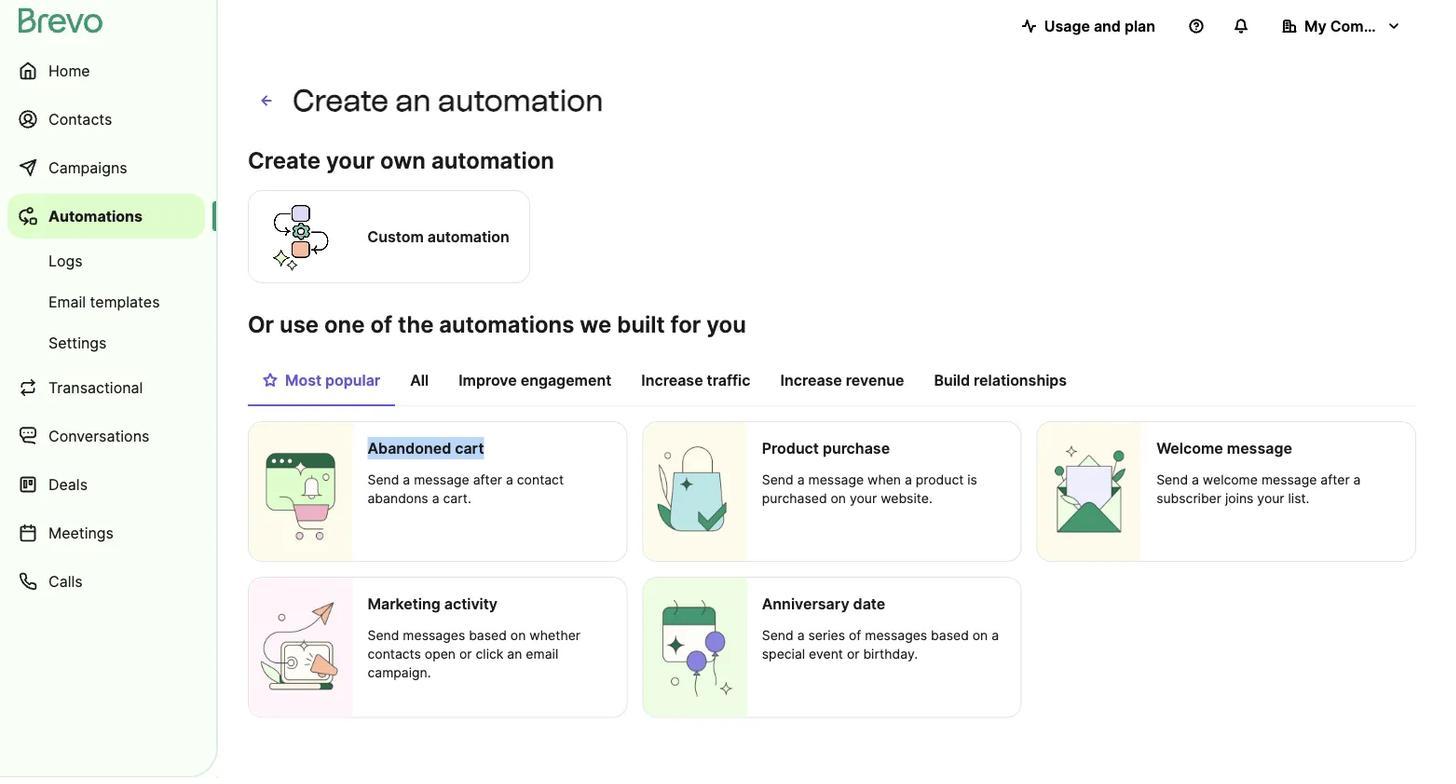 Task type: describe. For each thing, give the bounding box(es) containing it.
build
[[934, 371, 970, 389]]

welcome
[[1203, 472, 1258, 488]]

your inside send a welcome message after a subscriber joins your list.
[[1258, 491, 1285, 507]]

create for create your own automation
[[248, 146, 321, 174]]

automations
[[439, 310, 574, 338]]

relationships
[[974, 371, 1067, 389]]

anniversary
[[762, 595, 850, 613]]

subscriber
[[1157, 491, 1222, 507]]

home link
[[7, 48, 205, 93]]

send a series of messages based on a special event or birthday.
[[762, 628, 999, 662]]

deals
[[48, 475, 88, 493]]

engagement
[[521, 371, 612, 389]]

create your own automation
[[248, 146, 554, 174]]

your inside the send a message when a product is purchased on your website.
[[850, 491, 877, 507]]

whether
[[530, 628, 581, 644]]

activity
[[444, 595, 498, 613]]

message inside the send a message when a product is purchased on your website.
[[808, 472, 864, 488]]

increase revenue
[[781, 371, 904, 389]]

logs link
[[7, 242, 205, 280]]

most popular
[[285, 371, 380, 389]]

create for create an automation
[[293, 82, 389, 118]]

conversations link
[[7, 414, 205, 459]]

is
[[968, 472, 978, 488]]

automation inside "custom automation" button
[[428, 227, 510, 246]]

special
[[762, 646, 805, 662]]

purchased
[[762, 491, 827, 507]]

usage
[[1044, 17, 1090, 35]]

automations link
[[7, 194, 205, 239]]

conversations
[[48, 427, 149, 445]]

usage and plan button
[[1007, 7, 1171, 45]]

company
[[1331, 17, 1399, 35]]

email templates
[[48, 293, 160, 311]]

send messages based on whether contacts open or click an email campaign.
[[368, 628, 581, 681]]

or inside send a series of messages based on a special event or birthday.
[[847, 646, 860, 662]]

popular
[[325, 371, 380, 389]]

email
[[48, 293, 86, 311]]

contacts
[[48, 110, 112, 128]]

my
[[1305, 17, 1327, 35]]

increase traffic link
[[627, 362, 766, 404]]

send a message after a contact abandons a cart.
[[368, 472, 564, 507]]

the
[[398, 310, 434, 338]]

send for product
[[762, 472, 794, 488]]

date
[[853, 595, 886, 613]]

all link
[[395, 362, 444, 404]]

on inside send messages based on whether contacts open or click an email campaign.
[[511, 628, 526, 644]]

campaigns
[[48, 158, 127, 177]]

home
[[48, 62, 90, 80]]

contact
[[517, 472, 564, 488]]

transactional link
[[7, 365, 205, 410]]

email templates link
[[7, 283, 205, 321]]

0 horizontal spatial an
[[396, 82, 431, 118]]

abandons
[[368, 491, 428, 507]]

deals link
[[7, 462, 205, 507]]

contacts
[[368, 646, 421, 662]]

dxrbf image
[[263, 373, 278, 388]]

purchase
[[823, 439, 890, 457]]

or use one of the automations we built for you
[[248, 310, 746, 338]]

send for anniversary
[[762, 628, 794, 644]]

built
[[617, 310, 665, 338]]

my company
[[1305, 17, 1399, 35]]

after inside send a message after a contact abandons a cart.
[[473, 472, 502, 488]]

welcome
[[1157, 439, 1223, 457]]

contacts link
[[7, 97, 205, 142]]

calls link
[[7, 559, 205, 604]]

email
[[526, 646, 558, 662]]

messages inside send a series of messages based on a special event or birthday.
[[865, 628, 927, 644]]

series
[[808, 628, 845, 644]]

increase for increase traffic
[[641, 371, 703, 389]]

build relationships
[[934, 371, 1067, 389]]

for
[[671, 310, 701, 338]]

abandoned
[[368, 439, 451, 457]]

product
[[762, 439, 819, 457]]

traffic
[[707, 371, 751, 389]]

cart
[[455, 439, 484, 457]]

and
[[1094, 17, 1121, 35]]

based inside send messages based on whether contacts open or click an email campaign.
[[469, 628, 507, 644]]

send for marketing
[[368, 628, 399, 644]]

build relationships link
[[919, 362, 1082, 404]]

own
[[380, 146, 426, 174]]



Task type: locate. For each thing, give the bounding box(es) containing it.
increase left traffic
[[641, 371, 703, 389]]

your down when
[[850, 491, 877, 507]]

1 horizontal spatial messages
[[865, 628, 927, 644]]

product purchase
[[762, 439, 890, 457]]

message inside send a welcome message after a subscriber joins your list.
[[1262, 472, 1317, 488]]

website.
[[881, 491, 933, 507]]

an inside send messages based on whether contacts open or click an email campaign.
[[507, 646, 522, 662]]

of right series
[[849, 628, 861, 644]]

on inside send a series of messages based on a special event or birthday.
[[973, 628, 988, 644]]

0 horizontal spatial or
[[459, 646, 472, 662]]

your left list.
[[1258, 491, 1285, 507]]

custom
[[368, 227, 424, 246]]

message inside send a message after a contact abandons a cart.
[[414, 472, 469, 488]]

of for the
[[370, 310, 392, 338]]

2 or from the left
[[847, 646, 860, 662]]

joins
[[1225, 491, 1254, 507]]

your left own
[[326, 146, 375, 174]]

0 horizontal spatial increase
[[641, 371, 703, 389]]

list.
[[1288, 491, 1310, 507]]

of left the
[[370, 310, 392, 338]]

templates
[[90, 293, 160, 311]]

my company button
[[1267, 7, 1417, 45]]

tab list containing most popular
[[248, 362, 1417, 406]]

meetings
[[48, 524, 114, 542]]

an
[[396, 82, 431, 118], [507, 646, 522, 662]]

we
[[580, 310, 612, 338]]

when
[[868, 472, 901, 488]]

on
[[831, 491, 846, 507], [511, 628, 526, 644], [973, 628, 988, 644]]

2 horizontal spatial your
[[1258, 491, 1285, 507]]

or
[[459, 646, 472, 662], [847, 646, 860, 662]]

increase left revenue
[[781, 371, 842, 389]]

1 vertical spatial automation
[[431, 146, 554, 174]]

1 based from the left
[[469, 628, 507, 644]]

you
[[707, 310, 746, 338]]

0 horizontal spatial of
[[370, 310, 392, 338]]

tab list
[[248, 362, 1417, 406]]

messages up birthday.
[[865, 628, 927, 644]]

send for abandoned
[[368, 472, 399, 488]]

0 vertical spatial create
[[293, 82, 389, 118]]

campaigns link
[[7, 145, 205, 190]]

1 increase from the left
[[641, 371, 703, 389]]

most popular link
[[248, 362, 395, 406]]

0 horizontal spatial after
[[473, 472, 502, 488]]

1 horizontal spatial an
[[507, 646, 522, 662]]

0 vertical spatial automation
[[438, 82, 603, 118]]

of for messages
[[849, 628, 861, 644]]

settings link
[[7, 324, 205, 362]]

based inside send a series of messages based on a special event or birthday.
[[931, 628, 969, 644]]

calls
[[48, 572, 83, 590]]

of inside send a series of messages based on a special event or birthday.
[[849, 628, 861, 644]]

plan
[[1125, 17, 1156, 35]]

1 horizontal spatial or
[[847, 646, 860, 662]]

one
[[324, 310, 365, 338]]

send a welcome message after a subscriber joins your list.
[[1157, 472, 1361, 507]]

after
[[473, 472, 502, 488], [1321, 472, 1350, 488]]

transactional
[[48, 378, 143, 397]]

2 horizontal spatial on
[[973, 628, 988, 644]]

messages inside send messages based on whether contacts open or click an email campaign.
[[403, 628, 465, 644]]

click
[[476, 646, 504, 662]]

send up subscriber
[[1157, 472, 1188, 488]]

1 horizontal spatial after
[[1321, 472, 1350, 488]]

message
[[1227, 439, 1292, 457], [414, 472, 469, 488], [808, 472, 864, 488], [1262, 472, 1317, 488]]

create an automation
[[293, 82, 603, 118]]

custom automation
[[368, 227, 510, 246]]

birthday.
[[863, 646, 918, 662]]

1 horizontal spatial your
[[850, 491, 877, 507]]

1 messages from the left
[[403, 628, 465, 644]]

messages up the open
[[403, 628, 465, 644]]

send inside send messages based on whether contacts open or click an email campaign.
[[368, 628, 399, 644]]

0 vertical spatial of
[[370, 310, 392, 338]]

send up purchased
[[762, 472, 794, 488]]

anniversary date
[[762, 595, 886, 613]]

message up send a welcome message after a subscriber joins your list.
[[1227, 439, 1292, 457]]

abandoned cart
[[368, 439, 484, 457]]

meetings link
[[7, 511, 205, 555]]

1 horizontal spatial on
[[831, 491, 846, 507]]

or right event
[[847, 646, 860, 662]]

2 messages from the left
[[865, 628, 927, 644]]

revenue
[[846, 371, 904, 389]]

based
[[469, 628, 507, 644], [931, 628, 969, 644]]

2 increase from the left
[[781, 371, 842, 389]]

marketing
[[368, 595, 441, 613]]

1 vertical spatial of
[[849, 628, 861, 644]]

message up cart.
[[414, 472, 469, 488]]

send up special in the bottom of the page
[[762, 628, 794, 644]]

0 horizontal spatial your
[[326, 146, 375, 174]]

2 vertical spatial automation
[[428, 227, 510, 246]]

send a message when a product is purchased on your website.
[[762, 472, 978, 507]]

0 horizontal spatial on
[[511, 628, 526, 644]]

improve
[[459, 371, 517, 389]]

improve engagement link
[[444, 362, 627, 404]]

2 after from the left
[[1321, 472, 1350, 488]]

1 or from the left
[[459, 646, 472, 662]]

product
[[916, 472, 964, 488]]

campaign.
[[368, 665, 431, 681]]

event
[[809, 646, 843, 662]]

1 vertical spatial create
[[248, 146, 321, 174]]

send inside send a welcome message after a subscriber joins your list.
[[1157, 472, 1188, 488]]

or inside send messages based on whether contacts open or click an email campaign.
[[459, 646, 472, 662]]

welcome message
[[1157, 439, 1292, 457]]

custom automation button
[[248, 187, 530, 286]]

an up own
[[396, 82, 431, 118]]

2 based from the left
[[931, 628, 969, 644]]

1 horizontal spatial increase
[[781, 371, 842, 389]]

create
[[293, 82, 389, 118], [248, 146, 321, 174]]

increase for increase revenue
[[781, 371, 842, 389]]

message down product purchase
[[808, 472, 864, 488]]

1 vertical spatial an
[[507, 646, 522, 662]]

on inside the send a message when a product is purchased on your website.
[[831, 491, 846, 507]]

automation
[[438, 82, 603, 118], [431, 146, 554, 174], [428, 227, 510, 246]]

0 vertical spatial an
[[396, 82, 431, 118]]

send inside send a series of messages based on a special event or birthday.
[[762, 628, 794, 644]]

usage and plan
[[1044, 17, 1156, 35]]

all
[[410, 371, 429, 389]]

send up abandons in the bottom left of the page
[[368, 472, 399, 488]]

logs
[[48, 252, 83, 270]]

0 horizontal spatial messages
[[403, 628, 465, 644]]

1 after from the left
[[473, 472, 502, 488]]

or left click
[[459, 646, 472, 662]]

automations
[[48, 207, 143, 225]]

an right click
[[507, 646, 522, 662]]

use
[[280, 310, 319, 338]]

increase revenue link
[[766, 362, 919, 404]]

most
[[285, 371, 322, 389]]

0 horizontal spatial based
[[469, 628, 507, 644]]

your
[[326, 146, 375, 174], [850, 491, 877, 507], [1258, 491, 1285, 507]]

after inside send a welcome message after a subscriber joins your list.
[[1321, 472, 1350, 488]]

1 horizontal spatial of
[[849, 628, 861, 644]]

message up list.
[[1262, 472, 1317, 488]]

send up contacts
[[368, 628, 399, 644]]

increase traffic
[[641, 371, 751, 389]]

send inside the send a message when a product is purchased on your website.
[[762, 472, 794, 488]]

send for welcome
[[1157, 472, 1188, 488]]

or
[[248, 310, 274, 338]]

cart.
[[443, 491, 471, 507]]

1 horizontal spatial based
[[931, 628, 969, 644]]

send inside send a message after a contact abandons a cart.
[[368, 472, 399, 488]]



Task type: vqa. For each thing, say whether or not it's contained in the screenshot.
DO YOU WANT TO RECEIVE YOUR INVOICES BY EMAIL WHEN YOU RENEW YOUR PLAN?
no



